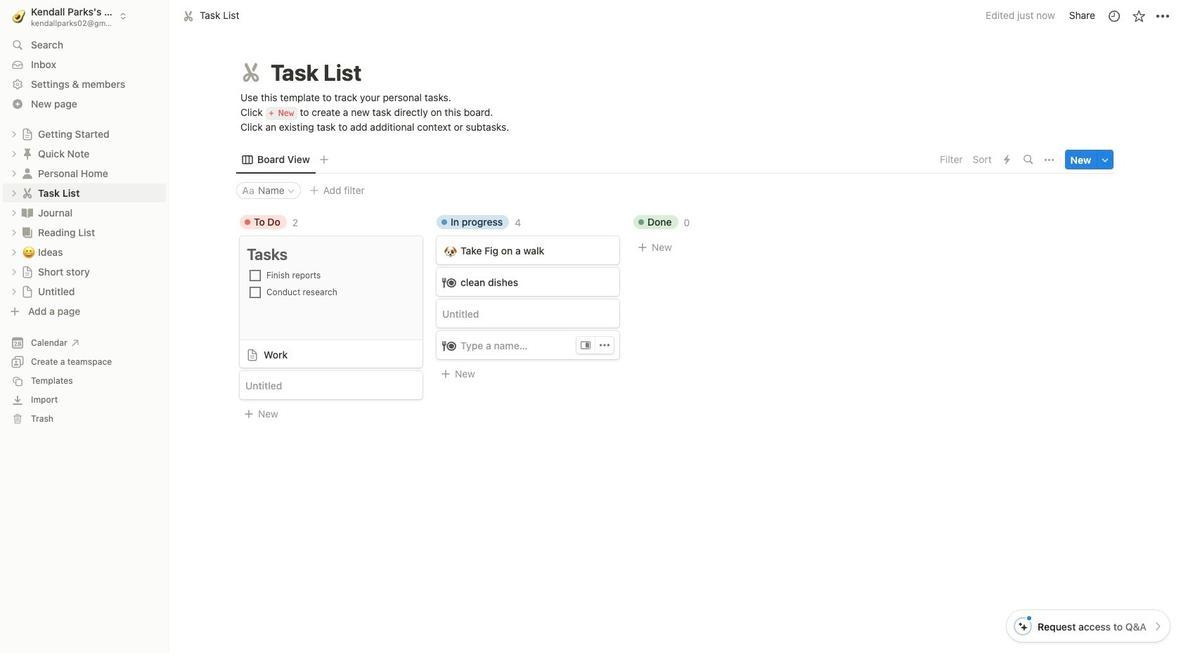 Task type: locate. For each thing, give the bounding box(es) containing it.
2 open image from the top
[[10, 169, 18, 178]]

1 open image from the top
[[10, 130, 18, 138]]

0 vertical spatial open image
[[10, 130, 18, 138]]

🐶 image
[[444, 243, 457, 259]]

change page icon image
[[238, 60, 264, 85], [21, 128, 34, 140], [20, 147, 34, 161], [20, 166, 34, 180], [20, 186, 34, 200], [20, 206, 34, 220], [20, 225, 34, 239], [21, 265, 34, 278], [21, 285, 34, 298]]

5 open image from the top
[[10, 228, 18, 237]]

tab list
[[236, 146, 936, 174]]

3 open image from the top
[[10, 189, 18, 197]]

favorite image
[[1132, 9, 1146, 23]]

create and view automations image
[[1004, 155, 1010, 165]]

tab
[[236, 150, 316, 170]]

1 vertical spatial open image
[[10, 287, 18, 296]]

open image
[[10, 149, 18, 158], [10, 169, 18, 178], [10, 189, 18, 197], [10, 208, 18, 217], [10, 228, 18, 237], [10, 248, 18, 256], [10, 268, 18, 276]]

open image
[[10, 130, 18, 138], [10, 287, 18, 296]]



Task type: describe. For each thing, give the bounding box(es) containing it.
🥑 image
[[12, 7, 26, 25]]

updates image
[[1107, 9, 1121, 23]]

6 open image from the top
[[10, 248, 18, 256]]

😀 image
[[22, 244, 35, 260]]

7 open image from the top
[[10, 268, 18, 276]]

1 open image from the top
[[10, 149, 18, 158]]

4 open image from the top
[[10, 208, 18, 217]]

2 open image from the top
[[10, 287, 18, 296]]



Task type: vqa. For each thing, say whether or not it's contained in the screenshot.
🎨 icon
no



